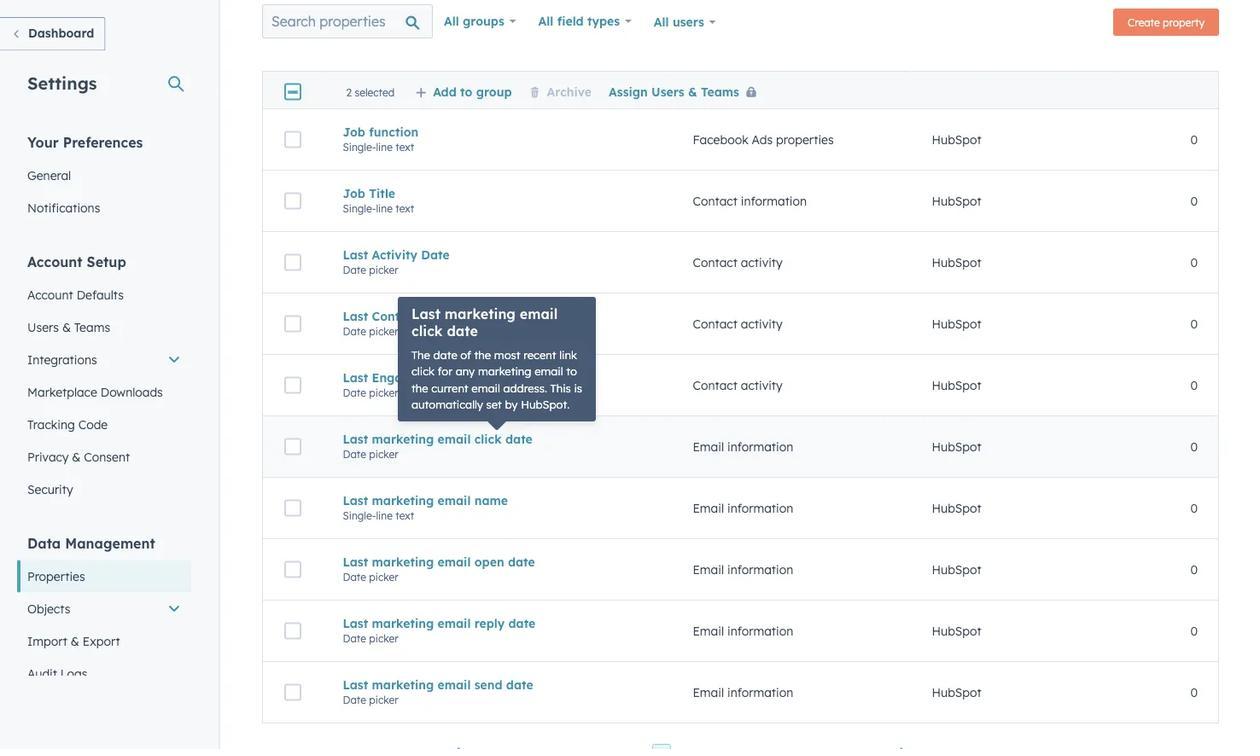 Task type: describe. For each thing, give the bounding box(es) containing it.
marketplace downloads
[[27, 385, 163, 400]]

picker inside 'last engagement date date picker'
[[369, 387, 399, 399]]

tracking
[[27, 417, 75, 432]]

email information for last marketing email name
[[693, 501, 794, 516]]

hubspot for last activity date
[[932, 255, 982, 270]]

data
[[27, 535, 61, 552]]

selected
[[355, 86, 395, 98]]

reply
[[475, 616, 505, 631]]

marketing down the most
[[478, 365, 532, 379]]

of
[[461, 348, 471, 362]]

properties link
[[17, 561, 191, 593]]

contact information
[[693, 194, 807, 209]]

& for consent
[[72, 450, 81, 465]]

job for job function
[[343, 124, 365, 139]]

account setup element
[[17, 252, 191, 506]]

last marketing email click date the date of the most recent link click for any marketing email to the current email address. this is automatically set by hubspot.
[[412, 306, 582, 412]]

ads
[[752, 132, 773, 147]]

marketing for last marketing email click date
[[372, 432, 434, 447]]

& up facebook
[[688, 84, 697, 99]]

last engagement date date picker
[[343, 370, 480, 399]]

contact for last engagement date
[[693, 378, 738, 393]]

marketing for last marketing email send date
[[372, 678, 434, 693]]

& for teams
[[62, 320, 71, 335]]

last for last marketing email send date
[[343, 678, 368, 693]]

to inside "last marketing email click date the date of the most recent link click for any marketing email to the current email address. this is automatically set by hubspot."
[[566, 365, 577, 379]]

notifications
[[27, 200, 100, 215]]

consent
[[84, 450, 130, 465]]

data management element
[[17, 534, 191, 690]]

account for account setup
[[27, 253, 83, 270]]

picker inside last contacted date picker
[[369, 325, 399, 338]]

last marketing email send date button
[[343, 678, 652, 693]]

date inside last marketing email click date date picker
[[343, 448, 366, 461]]

date for last marketing email click date
[[506, 432, 533, 447]]

activity for last engagement date
[[741, 378, 783, 393]]

single- for title
[[343, 202, 376, 215]]

properties
[[776, 132, 834, 147]]

activity
[[372, 247, 418, 262]]

email for last marketing email reply date
[[693, 624, 724, 639]]

hubspot for last contacted
[[932, 317, 982, 332]]

teams inside users & teams link
[[74, 320, 110, 335]]

export
[[83, 634, 120, 649]]

your preferences element
[[17, 133, 191, 224]]

this
[[550, 381, 571, 395]]

assign
[[609, 84, 648, 99]]

group
[[476, 84, 512, 99]]

last activity date button
[[343, 247, 652, 262]]

email down recent
[[535, 365, 563, 379]]

0 for last contacted
[[1191, 317, 1198, 332]]

last marketing email click date button
[[343, 432, 652, 447]]

name
[[475, 493, 508, 508]]

date up of
[[447, 323, 478, 340]]

job function single-line text
[[343, 124, 419, 154]]

hubspot for job function
[[932, 132, 982, 147]]

1 horizontal spatial teams
[[701, 84, 739, 99]]

all field types
[[539, 14, 620, 29]]

1 horizontal spatial the
[[474, 348, 491, 362]]

all groups
[[444, 14, 505, 29]]

open
[[475, 555, 504, 570]]

defaults
[[77, 287, 124, 302]]

setup
[[87, 253, 126, 270]]

text inside the last marketing email name single-line text
[[396, 510, 414, 522]]

date for last marketing email open date
[[508, 555, 535, 570]]

hubspot for last engagement date
[[932, 378, 982, 393]]

email information for last marketing email open date
[[693, 563, 794, 578]]

archive
[[547, 84, 592, 99]]

last inside "last marketing email click date the date of the most recent link click for any marketing email to the current email address. this is automatically set by hubspot."
[[412, 306, 441, 323]]

last marketing email click date date picker
[[343, 432, 533, 461]]

last engagement date button
[[343, 370, 652, 385]]

last for last activity date
[[343, 247, 368, 262]]

add
[[433, 84, 457, 99]]

all groups button
[[433, 4, 527, 38]]

last marketing email name single-line text
[[343, 493, 508, 522]]

contact for job title
[[693, 194, 738, 209]]

last contacted date picker
[[343, 309, 433, 338]]

email up set
[[472, 381, 500, 395]]

last marketing email open date date picker
[[343, 555, 535, 584]]

add to group button
[[415, 84, 512, 99]]

date for last marketing email reply date
[[509, 616, 536, 631]]

your
[[27, 134, 59, 151]]

job title button
[[343, 186, 652, 201]]

picker inside last activity date date picker
[[369, 264, 399, 276]]

privacy & consent
[[27, 450, 130, 465]]

email information for last marketing email click date
[[693, 440, 794, 455]]

line for function
[[376, 141, 393, 154]]

users
[[673, 15, 704, 29]]

email information for last marketing email reply date
[[693, 624, 794, 639]]

create property button
[[1114, 9, 1220, 36]]

last marketing email open date button
[[343, 555, 652, 570]]

is
[[574, 381, 582, 395]]

assign users & teams
[[609, 84, 739, 99]]

email for last marketing email send date date picker
[[438, 678, 471, 693]]

last for last engagement date
[[343, 370, 368, 385]]

picker inside last marketing email reply date date picker
[[369, 633, 399, 645]]

all field types button
[[527, 4, 643, 38]]

information for last marketing email name
[[728, 501, 794, 516]]

0 for last marketing email click date
[[1191, 440, 1198, 455]]

management
[[65, 535, 155, 552]]

settings
[[27, 72, 97, 94]]

text for job function
[[396, 141, 414, 154]]

single- inside the last marketing email name single-line text
[[343, 510, 376, 522]]

contact activity for last contacted
[[693, 317, 783, 332]]

dashboard
[[28, 26, 94, 41]]

general
[[27, 168, 71, 183]]

contact activity for last activity date
[[693, 255, 783, 270]]

last marketing email click date tooltip
[[398, 297, 596, 422]]

last for last marketing email open date
[[343, 555, 368, 570]]

marketing for last marketing email reply date
[[372, 616, 434, 631]]

marketplace
[[27, 385, 97, 400]]

notifications link
[[17, 192, 191, 224]]

line for title
[[376, 202, 393, 215]]

hubspot.
[[521, 398, 570, 412]]

information for last marketing email open date
[[728, 563, 794, 578]]

email for last marketing email reply date date picker
[[438, 616, 471, 631]]

last for last contacted
[[343, 309, 368, 324]]

integrations button
[[17, 344, 191, 376]]

marketing for last marketing email name
[[372, 493, 434, 508]]

automatically
[[412, 398, 483, 412]]

hubspot for last marketing email click date
[[932, 440, 982, 455]]

0 for job function
[[1191, 132, 1198, 147]]

code
[[78, 417, 108, 432]]

marketing up of
[[445, 306, 516, 323]]

create property
[[1128, 16, 1205, 29]]

0 for last engagement date
[[1191, 378, 1198, 393]]

the
[[412, 348, 430, 362]]

facebook
[[693, 132, 749, 147]]

import
[[27, 634, 67, 649]]

for
[[438, 365, 453, 379]]

privacy
[[27, 450, 69, 465]]

assign users & teams button
[[609, 84, 763, 99]]

import & export link
[[17, 626, 191, 658]]

tracking code link
[[17, 409, 191, 441]]

audit logs
[[27, 667, 87, 681]]

last contacted button
[[343, 309, 652, 324]]

date up 'for'
[[433, 348, 458, 362]]

title
[[369, 186, 395, 201]]



Task type: vqa. For each thing, say whether or not it's contained in the screenshot.


Task type: locate. For each thing, give the bounding box(es) containing it.
last inside last marketing email reply date date picker
[[343, 616, 368, 631]]

email for last marketing email send date
[[693, 686, 724, 700]]

0 vertical spatial job
[[343, 124, 365, 139]]

picker inside last marketing email send date date picker
[[369, 694, 399, 707]]

last marketing email send date date picker
[[343, 678, 533, 707]]

marketing inside last marketing email click date date picker
[[372, 432, 434, 447]]

all left groups
[[444, 14, 459, 29]]

single- inside job function single-line text
[[343, 141, 376, 154]]

email up recent
[[520, 306, 558, 323]]

date inside last marketing email send date date picker
[[506, 678, 533, 693]]

last inside last marketing email send date date picker
[[343, 678, 368, 693]]

pagination navigation
[[441, 745, 921, 750]]

click for last marketing email click date date picker
[[475, 432, 502, 447]]

1 email information from the top
[[693, 440, 794, 455]]

email inside the last marketing email name single-line text
[[438, 493, 471, 508]]

line inside the last marketing email name single-line text
[[376, 510, 393, 522]]

hubspot for last marketing email name
[[932, 501, 982, 516]]

integrations
[[27, 352, 97, 367]]

1 account from the top
[[27, 253, 83, 270]]

privacy & consent link
[[17, 441, 191, 474]]

3 text from the top
[[396, 510, 414, 522]]

last inside last contacted date picker
[[343, 309, 368, 324]]

facebook ads properties
[[693, 132, 834, 147]]

email for last marketing email click date date picker
[[438, 432, 471, 447]]

link
[[560, 348, 577, 362]]

email down automatically
[[438, 432, 471, 447]]

2 activity from the top
[[741, 317, 783, 332]]

all left field on the top
[[539, 14, 554, 29]]

1 activity from the top
[[741, 255, 783, 270]]

information for last marketing email click date
[[728, 440, 794, 455]]

0 vertical spatial activity
[[741, 255, 783, 270]]

1 line from the top
[[376, 141, 393, 154]]

7 0 from the top
[[1191, 501, 1198, 516]]

8 0 from the top
[[1191, 563, 1198, 578]]

email for last marketing email name
[[693, 501, 724, 516]]

3 single- from the top
[[343, 510, 376, 522]]

2 vertical spatial click
[[475, 432, 502, 447]]

property
[[1163, 16, 1205, 29]]

click up the
[[412, 323, 443, 340]]

groups
[[463, 14, 505, 29]]

2 vertical spatial contact activity
[[693, 378, 783, 393]]

click down the
[[412, 365, 435, 379]]

date down the by
[[506, 432, 533, 447]]

2 selected
[[346, 86, 395, 98]]

objects
[[27, 602, 70, 617]]

& right the privacy
[[72, 450, 81, 465]]

preferences
[[63, 134, 143, 151]]

hubspot
[[932, 132, 982, 147], [932, 194, 982, 209], [932, 255, 982, 270], [932, 317, 982, 332], [932, 378, 982, 393], [932, 440, 982, 455], [932, 501, 982, 516], [932, 563, 982, 578], [932, 624, 982, 639], [932, 686, 982, 700]]

your preferences
[[27, 134, 143, 151]]

marketing inside the "last marketing email open date date picker"
[[372, 555, 434, 570]]

6 picker from the top
[[369, 633, 399, 645]]

contact activity for last engagement date
[[693, 378, 783, 393]]

2 vertical spatial single-
[[343, 510, 376, 522]]

2 0 from the top
[[1191, 194, 1198, 209]]

email
[[520, 306, 558, 323], [535, 365, 563, 379], [472, 381, 500, 395], [438, 432, 471, 447], [438, 493, 471, 508], [438, 555, 471, 570], [438, 616, 471, 631], [438, 678, 471, 693]]

last marketing email name button
[[343, 493, 652, 508]]

6 hubspot from the top
[[932, 440, 982, 455]]

4 hubspot from the top
[[932, 317, 982, 332]]

teams
[[701, 84, 739, 99], [74, 320, 110, 335]]

10 0 from the top
[[1191, 686, 1198, 700]]

set
[[486, 398, 502, 412]]

3 picker from the top
[[369, 387, 399, 399]]

3 email information from the top
[[693, 563, 794, 578]]

0 for last activity date
[[1191, 255, 1198, 270]]

single- for function
[[343, 141, 376, 154]]

to right add
[[460, 84, 473, 99]]

users & teams link
[[17, 311, 191, 344]]

1 contact from the top
[[693, 194, 738, 209]]

audit logs link
[[17, 658, 191, 690]]

activity for last activity date
[[741, 255, 783, 270]]

last inside last activity date date picker
[[343, 247, 368, 262]]

email inside last marketing email send date date picker
[[438, 678, 471, 693]]

text down function
[[396, 141, 414, 154]]

1 vertical spatial users
[[27, 320, 59, 335]]

1 vertical spatial account
[[27, 287, 73, 302]]

5 0 from the top
[[1191, 378, 1198, 393]]

users inside the account setup element
[[27, 320, 59, 335]]

5 picker from the top
[[369, 571, 399, 584]]

address.
[[503, 381, 547, 395]]

date inside last marketing email reply date date picker
[[343, 633, 366, 645]]

information for job title
[[741, 194, 807, 209]]

marketing inside last marketing email send date date picker
[[372, 678, 434, 693]]

1 hubspot from the top
[[932, 132, 982, 147]]

all for all users
[[654, 15, 669, 29]]

job
[[343, 124, 365, 139], [343, 186, 365, 201]]

email information
[[693, 440, 794, 455], [693, 501, 794, 516], [693, 563, 794, 578], [693, 624, 794, 639], [693, 686, 794, 700]]

9 hubspot from the top
[[932, 624, 982, 639]]

recent
[[524, 348, 556, 362]]

date inside last contacted date picker
[[343, 325, 366, 338]]

email left open
[[438, 555, 471, 570]]

date inside last marketing email send date date picker
[[343, 694, 366, 707]]

1 0 from the top
[[1191, 132, 1198, 147]]

0 for last marketing email open date
[[1191, 563, 1198, 578]]

all
[[444, 14, 459, 29], [539, 14, 554, 29], [654, 15, 669, 29]]

1 vertical spatial activity
[[741, 317, 783, 332]]

users up integrations
[[27, 320, 59, 335]]

1 job from the top
[[343, 124, 365, 139]]

1 vertical spatial single-
[[343, 202, 376, 215]]

users right assign
[[652, 84, 685, 99]]

1 contact activity from the top
[[693, 255, 783, 270]]

0 vertical spatial to
[[460, 84, 473, 99]]

10 hubspot from the top
[[932, 686, 982, 700]]

email for last marketing email name single-line text
[[438, 493, 471, 508]]

click for last marketing email click date the date of the most recent link click for any marketing email to the current email address. this is automatically set by hubspot.
[[412, 323, 443, 340]]

2 vertical spatial activity
[[741, 378, 783, 393]]

0 for last marketing email send date
[[1191, 686, 1198, 700]]

job for job title
[[343, 186, 365, 201]]

9 0 from the top
[[1191, 624, 1198, 639]]

2 picker from the top
[[369, 325, 399, 338]]

all inside "all field types" popup button
[[539, 14, 554, 29]]

3 hubspot from the top
[[932, 255, 982, 270]]

date inside last marketing email click date date picker
[[506, 432, 533, 447]]

current
[[431, 381, 469, 395]]

5 email information from the top
[[693, 686, 794, 700]]

last for last marketing email name
[[343, 493, 368, 508]]

most
[[494, 348, 521, 362]]

the left 'current'
[[412, 381, 428, 395]]

1 horizontal spatial all
[[539, 14, 554, 29]]

contacted
[[372, 309, 433, 324]]

3 line from the top
[[376, 510, 393, 522]]

& inside data management element
[[71, 634, 79, 649]]

last inside the "last marketing email open date date picker"
[[343, 555, 368, 570]]

marketing down last marketing email reply date date picker
[[372, 678, 434, 693]]

activity
[[741, 255, 783, 270], [741, 317, 783, 332], [741, 378, 783, 393]]

information
[[741, 194, 807, 209], [728, 440, 794, 455], [728, 501, 794, 516], [728, 563, 794, 578], [728, 624, 794, 639], [728, 686, 794, 700]]

marketing down the "last marketing email open date date picker"
[[372, 616, 434, 631]]

job inside job title single-line text
[[343, 186, 365, 201]]

1 vertical spatial line
[[376, 202, 393, 215]]

date inside last marketing email reply date date picker
[[509, 616, 536, 631]]

3 contact activity from the top
[[693, 378, 783, 393]]

email for last marketing email click date
[[693, 440, 724, 455]]

click inside last marketing email click date date picker
[[475, 432, 502, 447]]

teams down defaults
[[74, 320, 110, 335]]

3 contact from the top
[[693, 317, 738, 332]]

the
[[474, 348, 491, 362], [412, 381, 428, 395]]

0 vertical spatial teams
[[701, 84, 739, 99]]

1 horizontal spatial to
[[566, 365, 577, 379]]

5 email from the top
[[693, 686, 724, 700]]

0 for last marketing email reply date
[[1191, 624, 1198, 639]]

all users button
[[643, 4, 727, 40]]

2 hubspot from the top
[[932, 194, 982, 209]]

import & export
[[27, 634, 120, 649]]

3 0 from the top
[[1191, 255, 1198, 270]]

marketplace downloads link
[[17, 376, 191, 409]]

all inside all users popup button
[[654, 15, 669, 29]]

4 email from the top
[[693, 624, 724, 639]]

1 vertical spatial contact activity
[[693, 317, 783, 332]]

the right of
[[474, 348, 491, 362]]

types
[[587, 14, 620, 29]]

job title single-line text
[[343, 186, 414, 215]]

users & teams
[[27, 320, 110, 335]]

account up account defaults
[[27, 253, 83, 270]]

all for all groups
[[444, 14, 459, 29]]

date right open
[[508, 555, 535, 570]]

downloads
[[101, 385, 163, 400]]

all users
[[654, 15, 704, 29]]

marketing down the last marketing email name single-line text on the left of the page
[[372, 555, 434, 570]]

tracking code
[[27, 417, 108, 432]]

click
[[412, 323, 443, 340], [412, 365, 435, 379], [475, 432, 502, 447]]

2 horizontal spatial all
[[654, 15, 669, 29]]

contact for last contacted
[[693, 317, 738, 332]]

teams up facebook
[[701, 84, 739, 99]]

engagement
[[372, 370, 448, 385]]

5 hubspot from the top
[[932, 378, 982, 393]]

4 picker from the top
[[369, 448, 399, 461]]

job inside job function single-line text
[[343, 124, 365, 139]]

dashboard link
[[0, 17, 105, 51]]

contact for last activity date
[[693, 255, 738, 270]]

email left name
[[438, 493, 471, 508]]

email left reply
[[438, 616, 471, 631]]

text for job title
[[396, 202, 414, 215]]

account for account defaults
[[27, 287, 73, 302]]

any
[[456, 365, 475, 379]]

by
[[505, 398, 518, 412]]

2 contact from the top
[[693, 255, 738, 270]]

date right send at left bottom
[[506, 678, 533, 693]]

0 horizontal spatial the
[[412, 381, 428, 395]]

date
[[447, 323, 478, 340], [433, 348, 458, 362], [506, 432, 533, 447], [508, 555, 535, 570], [509, 616, 536, 631], [506, 678, 533, 693]]

single- inside job title single-line text
[[343, 202, 376, 215]]

email inside last marketing email reply date date picker
[[438, 616, 471, 631]]

0 vertical spatial text
[[396, 141, 414, 154]]

archive button
[[529, 84, 592, 99]]

text inside job title single-line text
[[396, 202, 414, 215]]

hubspot for last marketing email open date
[[932, 563, 982, 578]]

date for last marketing email send date
[[506, 678, 533, 693]]

email left send at left bottom
[[438, 678, 471, 693]]

2
[[346, 86, 352, 98]]

next page image
[[895, 747, 915, 750]]

email inside last marketing email click date date picker
[[438, 432, 471, 447]]

2 line from the top
[[376, 202, 393, 215]]

0 for job title
[[1191, 194, 1198, 209]]

send
[[475, 678, 503, 693]]

all for all field types
[[539, 14, 554, 29]]

1 vertical spatial job
[[343, 186, 365, 201]]

Search search field
[[262, 4, 433, 38]]

line inside job title single-line text
[[376, 202, 393, 215]]

account
[[27, 253, 83, 270], [27, 287, 73, 302]]

click down set
[[475, 432, 502, 447]]

1 vertical spatial the
[[412, 381, 428, 395]]

date right reply
[[509, 616, 536, 631]]

email information for last marketing email send date
[[693, 686, 794, 700]]

0 vertical spatial the
[[474, 348, 491, 362]]

last for last marketing email reply date
[[343, 616, 368, 631]]

2 email from the top
[[693, 501, 724, 516]]

picker
[[369, 264, 399, 276], [369, 325, 399, 338], [369, 387, 399, 399], [369, 448, 399, 461], [369, 571, 399, 584], [369, 633, 399, 645], [369, 694, 399, 707]]

picker inside the "last marketing email open date date picker"
[[369, 571, 399, 584]]

0 vertical spatial line
[[376, 141, 393, 154]]

3 email from the top
[[693, 563, 724, 578]]

email for last marketing email open date date picker
[[438, 555, 471, 570]]

account defaults link
[[17, 279, 191, 311]]

0 vertical spatial contact activity
[[693, 255, 783, 270]]

information for last marketing email reply date
[[728, 624, 794, 639]]

date inside the "last marketing email open date date picker"
[[508, 555, 535, 570]]

&
[[688, 84, 697, 99], [62, 320, 71, 335], [72, 450, 81, 465], [71, 634, 79, 649]]

single-
[[343, 141, 376, 154], [343, 202, 376, 215], [343, 510, 376, 522]]

logs
[[61, 667, 87, 681]]

0 horizontal spatial users
[[27, 320, 59, 335]]

to
[[460, 84, 473, 99], [566, 365, 577, 379]]

& up integrations
[[62, 320, 71, 335]]

0 horizontal spatial teams
[[74, 320, 110, 335]]

job left 'title'
[[343, 186, 365, 201]]

4 0 from the top
[[1191, 317, 1198, 332]]

marketing for last marketing email open date
[[372, 555, 434, 570]]

1 single- from the top
[[343, 141, 376, 154]]

1 vertical spatial text
[[396, 202, 414, 215]]

date
[[421, 247, 450, 262], [343, 264, 366, 276], [343, 325, 366, 338], [452, 370, 480, 385], [343, 387, 366, 399], [343, 448, 366, 461], [343, 571, 366, 584], [343, 633, 366, 645], [343, 694, 366, 707]]

marketing inside the last marketing email name single-line text
[[372, 493, 434, 508]]

last marketing email reply date button
[[343, 616, 652, 631]]

information for last marketing email send date
[[728, 686, 794, 700]]

0 vertical spatial single-
[[343, 141, 376, 154]]

last inside the last marketing email name single-line text
[[343, 493, 368, 508]]

email for last marketing email click date the date of the most recent link click for any marketing email to the current email address. this is automatically set by hubspot.
[[520, 306, 558, 323]]

account up users & teams
[[27, 287, 73, 302]]

& left export at bottom
[[71, 634, 79, 649]]

marketing down last marketing email click date date picker
[[372, 493, 434, 508]]

text
[[396, 141, 414, 154], [396, 202, 414, 215], [396, 510, 414, 522]]

0
[[1191, 132, 1198, 147], [1191, 194, 1198, 209], [1191, 255, 1198, 270], [1191, 317, 1198, 332], [1191, 378, 1198, 393], [1191, 440, 1198, 455], [1191, 501, 1198, 516], [1191, 563, 1198, 578], [1191, 624, 1198, 639], [1191, 686, 1198, 700]]

last activity date date picker
[[343, 247, 450, 276]]

2 account from the top
[[27, 287, 73, 302]]

hubspot for job title
[[932, 194, 982, 209]]

0 vertical spatial click
[[412, 323, 443, 340]]

8 hubspot from the top
[[932, 563, 982, 578]]

last for last marketing email click date
[[343, 432, 368, 447]]

7 hubspot from the top
[[932, 501, 982, 516]]

4 email information from the top
[[693, 624, 794, 639]]

0 horizontal spatial all
[[444, 14, 459, 29]]

6 0 from the top
[[1191, 440, 1198, 455]]

0 horizontal spatial to
[[460, 84, 473, 99]]

properties
[[27, 569, 85, 584]]

4 contact from the top
[[693, 378, 738, 393]]

email for last marketing email open date
[[693, 563, 724, 578]]

email inside the "last marketing email open date date picker"
[[438, 555, 471, 570]]

job left function
[[343, 124, 365, 139]]

2 email information from the top
[[693, 501, 794, 516]]

2 contact activity from the top
[[693, 317, 783, 332]]

to down link
[[566, 365, 577, 379]]

activity for last contacted
[[741, 317, 783, 332]]

hubspot for last marketing email send date
[[932, 686, 982, 700]]

1 vertical spatial click
[[412, 365, 435, 379]]

add to group
[[433, 84, 512, 99]]

line
[[376, 141, 393, 154], [376, 202, 393, 215], [376, 510, 393, 522]]

2 job from the top
[[343, 186, 365, 201]]

line down 'title'
[[376, 202, 393, 215]]

field
[[557, 14, 584, 29]]

1 horizontal spatial users
[[652, 84, 685, 99]]

date inside the "last marketing email open date date picker"
[[343, 571, 366, 584]]

2 text from the top
[[396, 202, 414, 215]]

text up the "last marketing email open date date picker"
[[396, 510, 414, 522]]

security link
[[17, 474, 191, 506]]

0 for last marketing email name
[[1191, 501, 1198, 516]]

1 vertical spatial teams
[[74, 320, 110, 335]]

last inside 'last engagement date date picker'
[[343, 370, 368, 385]]

line up the "last marketing email open date date picker"
[[376, 510, 393, 522]]

last
[[343, 247, 368, 262], [412, 306, 441, 323], [343, 309, 368, 324], [343, 370, 368, 385], [343, 432, 368, 447], [343, 493, 368, 508], [343, 555, 368, 570], [343, 616, 368, 631], [343, 678, 368, 693]]

contact activity
[[693, 255, 783, 270], [693, 317, 783, 332], [693, 378, 783, 393]]

marketing inside last marketing email reply date date picker
[[372, 616, 434, 631]]

users
[[652, 84, 685, 99], [27, 320, 59, 335]]

general link
[[17, 159, 191, 192]]

line inside job function single-line text
[[376, 141, 393, 154]]

1 email from the top
[[693, 440, 724, 455]]

text inside job function single-line text
[[396, 141, 414, 154]]

previous page image
[[447, 747, 467, 750]]

line down function
[[376, 141, 393, 154]]

3 activity from the top
[[741, 378, 783, 393]]

account setup
[[27, 253, 126, 270]]

2 vertical spatial text
[[396, 510, 414, 522]]

all left 'users'
[[654, 15, 669, 29]]

hubspot for last marketing email reply date
[[932, 624, 982, 639]]

7 picker from the top
[[369, 694, 399, 707]]

0 vertical spatial account
[[27, 253, 83, 270]]

0 vertical spatial users
[[652, 84, 685, 99]]

1 vertical spatial to
[[566, 365, 577, 379]]

all inside all groups popup button
[[444, 14, 459, 29]]

email
[[693, 440, 724, 455], [693, 501, 724, 516], [693, 563, 724, 578], [693, 624, 724, 639], [693, 686, 724, 700]]

marketing down 'last engagement date date picker'
[[372, 432, 434, 447]]

text up activity
[[396, 202, 414, 215]]

last inside last marketing email click date date picker
[[343, 432, 368, 447]]

1 text from the top
[[396, 141, 414, 154]]

picker inside last marketing email click date date picker
[[369, 448, 399, 461]]

2 single- from the top
[[343, 202, 376, 215]]

& for export
[[71, 634, 79, 649]]

2 vertical spatial line
[[376, 510, 393, 522]]

1 picker from the top
[[369, 264, 399, 276]]



